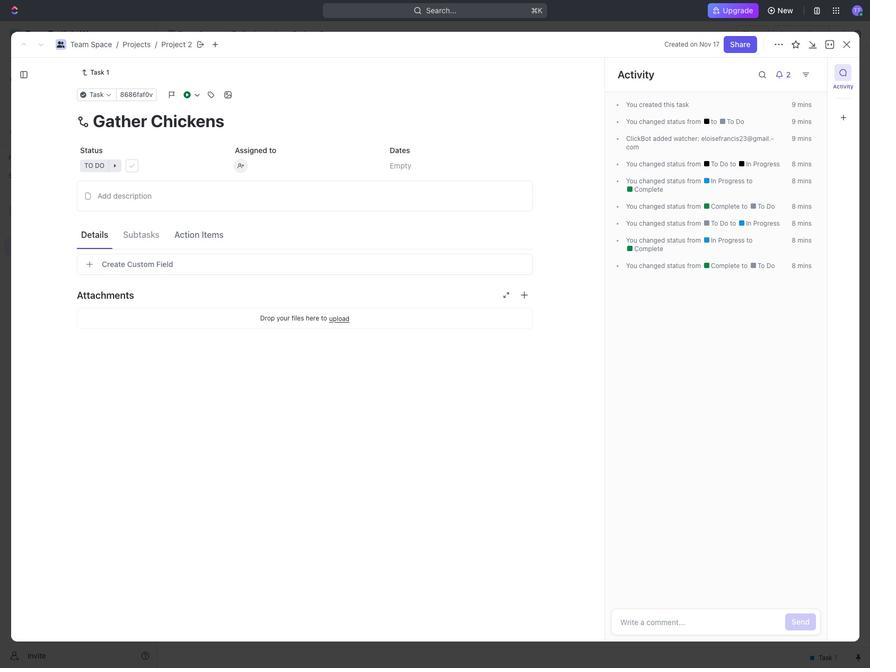 Task type: vqa. For each thing, say whether or not it's contained in the screenshot.
Add in the BUTTON
yes



Task type: describe. For each thing, give the bounding box(es) containing it.
5 8 mins from the top
[[792, 237, 812, 244]]

1 from from the top
[[687, 118, 701, 126]]

2 changed from the top
[[639, 160, 665, 168]]

4 changed from the top
[[639, 203, 665, 211]]

7 changed status from from the top
[[637, 262, 703, 270]]

attachments
[[77, 290, 134, 301]]

sidebar navigation
[[0, 21, 159, 669]]

board link
[[196, 95, 219, 110]]

nov
[[700, 40, 711, 48]]

send button
[[785, 614, 816, 631]]

upload
[[329, 315, 350, 323]]

upgrade link
[[708, 3, 759, 18]]

1 9 mins from the top
[[792, 101, 812, 109]]

space for team space
[[199, 29, 220, 38]]

Search tasks... text field
[[738, 120, 844, 136]]

items
[[202, 230, 224, 239]]

task sidebar navigation tab list
[[832, 64, 855, 126]]

task 2
[[214, 203, 236, 212]]

this
[[664, 101, 675, 109]]

add for bottommost add task button
[[214, 221, 227, 230]]

5 status from the top
[[667, 220, 685, 228]]

9 for added watcher:
[[792, 135, 796, 143]]

9 mins for changed status from
[[792, 118, 812, 126]]

task right 2 dropdown button
[[810, 68, 826, 77]]

add description button
[[81, 188, 529, 205]]

customize button
[[766, 95, 820, 110]]

added watcher:
[[651, 135, 701, 143]]

to do inside dropdown button
[[84, 162, 105, 170]]

files
[[292, 314, 304, 322]]

description
[[113, 191, 152, 200]]

details button
[[77, 225, 112, 244]]

4 8 from the top
[[792, 220, 796, 228]]

share button down upgrade at the right of the page
[[736, 25, 769, 42]]

4 8 mins from the top
[[792, 220, 812, 228]]

0 horizontal spatial projects link
[[123, 40, 151, 49]]

customize
[[780, 98, 817, 107]]

Edit task name text field
[[77, 111, 533, 131]]

watcher:
[[673, 135, 699, 143]]

share for "share" button to the right of "17"
[[730, 40, 751, 49]]

4 mins from the top
[[797, 160, 812, 168]]

custom
[[127, 260, 154, 269]]

upload button
[[329, 315, 350, 323]]

subtasks button
[[119, 225, 164, 244]]

1 horizontal spatial user group image
[[169, 31, 175, 37]]

2 from from the top
[[687, 160, 701, 168]]

3 changed from the top
[[639, 177, 665, 185]]

17
[[713, 40, 720, 48]]

1 horizontal spatial project
[[293, 29, 318, 38]]

favorites button
[[4, 152, 41, 164]]

automations button
[[774, 26, 829, 42]]

tt button
[[849, 2, 866, 19]]

8686faf0v button
[[116, 89, 157, 101]]

6 8 mins from the top
[[792, 262, 812, 270]]

project 2
[[293, 29, 324, 38]]

6 changed from the top
[[639, 237, 665, 244]]

8686faf0v
[[120, 91, 153, 99]]

task for task
[[90, 91, 104, 99]]

task sidebar content section
[[602, 58, 827, 642]]

invite
[[28, 651, 46, 660]]

3 you from the top
[[626, 160, 637, 168]]

6 from from the top
[[687, 237, 701, 244]]

7 status from the top
[[667, 262, 685, 270]]

7 from from the top
[[687, 262, 701, 270]]

3 status from the top
[[667, 177, 685, 185]]

3 8 from the top
[[792, 203, 796, 211]]

3 mins from the top
[[797, 135, 812, 143]]

5 you from the top
[[626, 203, 637, 211]]

1 9 from the top
[[792, 101, 796, 109]]

6 8 from the top
[[792, 262, 796, 270]]

1 vertical spatial add task button
[[209, 220, 249, 232]]

2 changed status from from the top
[[637, 160, 703, 168]]

1 button
[[238, 202, 253, 213]]

eloisefrancis23@gmail. com
[[626, 135, 774, 151]]

task 1 link
[[77, 66, 113, 79]]

drop your files here to upload
[[260, 314, 350, 323]]

spaces
[[8, 172, 31, 180]]

eloisefrancis23@gmail.
[[701, 135, 774, 143]]

7 mins from the top
[[797, 220, 812, 228]]

task for task 2
[[214, 203, 230, 212]]

create custom field button
[[77, 254, 533, 275]]

3 changed status from from the top
[[637, 177, 703, 185]]

created
[[665, 40, 688, 48]]

share button right "17"
[[724, 36, 757, 53]]

to do button
[[77, 156, 223, 176]]

4 you from the top
[[626, 177, 637, 185]]

1 8 mins from the top
[[792, 160, 812, 168]]

activity inside 'task sidebar navigation' tab list
[[833, 83, 854, 90]]

2 you from the top
[[626, 118, 637, 126]]

new
[[778, 6, 793, 15]]

6 status from the top
[[667, 237, 685, 244]]

1 changed status from from the top
[[637, 118, 703, 126]]

1 8 from the top
[[792, 160, 796, 168]]

created on nov 17
[[665, 40, 720, 48]]



Task type: locate. For each thing, give the bounding box(es) containing it.
6 mins from the top
[[797, 203, 812, 211]]

task down the task 1 link
[[90, 91, 104, 99]]

in
[[197, 150, 203, 158], [746, 160, 751, 168], [711, 177, 716, 185], [746, 220, 751, 228], [711, 237, 716, 244]]

project 2 link
[[279, 28, 327, 40], [161, 40, 192, 49]]

0 vertical spatial team
[[178, 29, 197, 38]]

0 vertical spatial user group image
[[169, 31, 175, 37]]

1 horizontal spatial add task button
[[787, 64, 832, 81]]

1 vertical spatial add
[[98, 191, 111, 200]]

0 horizontal spatial add task button
[[209, 220, 249, 232]]

3 9 from the top
[[792, 135, 796, 143]]

add task button
[[787, 64, 832, 81], [209, 220, 249, 232]]

user group image inside sidebar navigation
[[11, 208, 19, 214]]

2 vertical spatial 9 mins
[[792, 135, 812, 143]]

task inside dropdown button
[[90, 91, 104, 99]]

team for team space / projects / project 2
[[70, 40, 89, 49]]

tt
[[854, 7, 861, 13]]

action items
[[174, 230, 224, 239]]

projects link up 8686faf0v
[[123, 40, 151, 49]]

2 vertical spatial 9
[[792, 135, 796, 143]]

add task button down task 2
[[209, 220, 249, 232]]

0 vertical spatial projects
[[242, 29, 270, 38]]

5 changed status from from the top
[[637, 220, 703, 228]]

team space
[[178, 29, 220, 38]]

0 horizontal spatial user group image
[[11, 208, 19, 214]]

0 horizontal spatial add task
[[214, 221, 245, 230]]

created
[[639, 101, 662, 109]]

9 mins
[[792, 101, 812, 109], [792, 118, 812, 126], [792, 135, 812, 143]]

new button
[[763, 2, 800, 19]]

add task for add task button to the top
[[794, 68, 826, 77]]

1 horizontal spatial add
[[214, 221, 227, 230]]

1 vertical spatial space
[[91, 40, 112, 49]]

0 horizontal spatial team
[[70, 40, 89, 49]]

1 horizontal spatial team
[[178, 29, 197, 38]]

assigned
[[235, 146, 267, 155]]

0 horizontal spatial project
[[161, 40, 186, 49]]

task
[[676, 101, 689, 109]]

search...
[[426, 6, 457, 15]]

share
[[742, 29, 763, 38], [730, 40, 751, 49]]

task for task 1
[[90, 68, 104, 76]]

9
[[792, 101, 796, 109], [792, 118, 796, 126], [792, 135, 796, 143]]

0 vertical spatial activity
[[618, 68, 654, 81]]

0 horizontal spatial 1
[[106, 68, 109, 76]]

assigned to
[[235, 146, 276, 155]]

projects link
[[229, 28, 273, 40], [123, 40, 151, 49]]

1 horizontal spatial projects
[[242, 29, 270, 38]]

space
[[199, 29, 220, 38], [91, 40, 112, 49]]

0 horizontal spatial add
[[98, 191, 111, 200]]

9 for changed status from
[[792, 118, 796, 126]]

0 vertical spatial add task button
[[787, 64, 832, 81]]

1 vertical spatial activity
[[833, 83, 854, 90]]

0 horizontal spatial projects
[[123, 40, 151, 49]]

inbox link
[[4, 69, 154, 86]]

tree
[[4, 185, 154, 328]]

add for add task button to the top
[[794, 68, 808, 77]]

automations
[[779, 29, 824, 38]]

add task up 'customize'
[[794, 68, 826, 77]]

action items button
[[170, 225, 228, 244]]

add
[[794, 68, 808, 77], [98, 191, 111, 200], [214, 221, 227, 230]]

0 vertical spatial 9 mins
[[792, 101, 812, 109]]

2 9 mins from the top
[[792, 118, 812, 126]]

status
[[80, 146, 103, 155]]

add up 'customize'
[[794, 68, 808, 77]]

progress
[[205, 150, 240, 158], [753, 160, 780, 168], [718, 177, 745, 185], [753, 220, 780, 228], [718, 237, 745, 244]]

/
[[225, 29, 227, 38], [275, 29, 277, 38], [116, 40, 119, 49], [155, 40, 157, 49]]

board
[[198, 98, 219, 107]]

add task
[[794, 68, 826, 77], [214, 221, 245, 230]]

3 from from the top
[[687, 177, 701, 185]]

1 horizontal spatial projects link
[[229, 28, 273, 40]]

you created this task
[[626, 101, 689, 109]]

8 you from the top
[[626, 262, 637, 270]]

changed
[[639, 118, 665, 126], [639, 160, 665, 168], [639, 177, 665, 185], [639, 203, 665, 211], [639, 220, 665, 228], [639, 237, 665, 244], [639, 262, 665, 270]]

drop
[[260, 314, 275, 322]]

1 vertical spatial add task
[[214, 221, 245, 230]]

0 vertical spatial share
[[742, 29, 763, 38]]

8
[[792, 160, 796, 168], [792, 177, 796, 185], [792, 203, 796, 211], [792, 220, 796, 228], [792, 237, 796, 244], [792, 262, 796, 270]]

4 status from the top
[[667, 203, 685, 211]]

0 vertical spatial add task
[[794, 68, 826, 77]]

to inside dropdown button
[[84, 162, 93, 170]]

0 vertical spatial add
[[794, 68, 808, 77]]

share right "17"
[[730, 40, 751, 49]]

status
[[667, 118, 685, 126], [667, 160, 685, 168], [667, 177, 685, 185], [667, 203, 685, 211], [667, 220, 685, 228], [667, 237, 685, 244], [667, 262, 685, 270]]

add task button up 'customize'
[[787, 64, 832, 81]]

2 horizontal spatial add
[[794, 68, 808, 77]]

1 status from the top
[[667, 118, 685, 126]]

add left description
[[98, 191, 111, 200]]

4 from from the top
[[687, 203, 701, 211]]

1 horizontal spatial space
[[199, 29, 220, 38]]

home link
[[4, 51, 154, 68]]

2 inside dropdown button
[[786, 70, 791, 79]]

1 vertical spatial project
[[161, 40, 186, 49]]

1 vertical spatial user group image
[[11, 208, 19, 214]]

0 horizontal spatial project 2 link
[[161, 40, 192, 49]]

1 vertical spatial 1
[[248, 203, 252, 211]]

on
[[690, 40, 698, 48]]

1 changed from the top
[[639, 118, 665, 126]]

changed status from
[[637, 118, 703, 126], [637, 160, 703, 168], [637, 177, 703, 185], [637, 203, 703, 211], [637, 220, 703, 228], [637, 237, 703, 244], [637, 262, 703, 270]]

9 mins from the top
[[797, 262, 812, 270]]

home
[[25, 55, 46, 64]]

8 mins
[[792, 160, 812, 168], [792, 177, 812, 185], [792, 203, 812, 211], [792, 220, 812, 228], [792, 237, 812, 244], [792, 262, 812, 270]]

user group image left team space
[[169, 31, 175, 37]]

0 horizontal spatial activity
[[618, 68, 654, 81]]

do
[[736, 118, 744, 126], [720, 160, 728, 168], [95, 162, 105, 170], [766, 203, 775, 211], [720, 220, 728, 228], [207, 251, 217, 259], [766, 262, 775, 270]]

5 from from the top
[[687, 220, 701, 228]]

1 horizontal spatial project 2 link
[[279, 28, 327, 40]]

1 you from the top
[[626, 101, 637, 109]]

2 9 from the top
[[792, 118, 796, 126]]

3 9 mins from the top
[[792, 135, 812, 143]]

1 horizontal spatial team space link
[[165, 28, 223, 40]]

task button
[[77, 89, 116, 101]]

to
[[711, 118, 719, 126], [727, 118, 734, 126], [269, 146, 276, 155], [711, 160, 718, 168], [730, 160, 738, 168], [84, 162, 93, 170], [746, 177, 752, 185], [741, 203, 749, 211], [757, 203, 765, 211], [711, 220, 718, 228], [730, 220, 738, 228], [746, 237, 752, 244], [197, 251, 206, 259], [741, 262, 749, 270], [757, 262, 765, 270], [321, 314, 327, 322]]

user group image
[[169, 31, 175, 37], [11, 208, 19, 214]]

9 mins for added watcher:
[[792, 135, 812, 143]]

8 mins from the top
[[797, 237, 812, 244]]

to do
[[725, 118, 744, 126], [709, 160, 730, 168], [84, 162, 105, 170], [756, 203, 775, 211], [709, 220, 730, 228], [197, 251, 217, 259], [756, 262, 775, 270]]

projects link right team space
[[229, 28, 273, 40]]

2 8 from the top
[[792, 177, 796, 185]]

team for team space
[[178, 29, 197, 38]]

user group image down spaces
[[11, 208, 19, 214]]

⌘k
[[531, 6, 543, 15]]

1 horizontal spatial activity
[[833, 83, 854, 90]]

6 you from the top
[[626, 220, 637, 228]]

you
[[626, 101, 637, 109], [626, 118, 637, 126], [626, 160, 637, 168], [626, 177, 637, 185], [626, 203, 637, 211], [626, 220, 637, 228], [626, 237, 637, 244], [626, 262, 637, 270]]

0 vertical spatial 1
[[106, 68, 109, 76]]

activity
[[618, 68, 654, 81], [833, 83, 854, 90]]

add description
[[98, 191, 152, 200]]

6 changed status from from the top
[[637, 237, 703, 244]]

share button
[[736, 25, 769, 42], [724, 36, 757, 53]]

send
[[792, 618, 810, 627]]

to inside the drop your files here to upload
[[321, 314, 327, 322]]

create
[[102, 260, 125, 269]]

1 mins from the top
[[797, 101, 812, 109]]

add task for bottommost add task button
[[214, 221, 245, 230]]

task left 1 button
[[214, 203, 230, 212]]

task down 1 button
[[229, 221, 245, 230]]

task up task dropdown button
[[90, 68, 104, 76]]

0 vertical spatial project
[[293, 29, 318, 38]]

user group image
[[57, 41, 65, 48]]

empty button
[[387, 156, 533, 176]]

1 vertical spatial projects
[[123, 40, 151, 49]]

3 8 mins from the top
[[792, 203, 812, 211]]

activity inside task sidebar content section
[[618, 68, 654, 81]]

projects left project 2
[[242, 29, 270, 38]]

team space / projects / project 2
[[70, 40, 192, 49]]

space for team space / projects / project 2
[[91, 40, 112, 49]]

0 vertical spatial space
[[199, 29, 220, 38]]

details
[[81, 230, 108, 239]]

add down task 2
[[214, 221, 227, 230]]

mins
[[797, 101, 812, 109], [797, 118, 812, 126], [797, 135, 812, 143], [797, 160, 812, 168], [797, 177, 812, 185], [797, 203, 812, 211], [797, 220, 812, 228], [797, 237, 812, 244], [797, 262, 812, 270]]

0 horizontal spatial team space link
[[70, 40, 112, 49]]

5 mins from the top
[[797, 177, 812, 185]]

do inside dropdown button
[[95, 162, 105, 170]]

share for "share" button underneath upgrade at the right of the page
[[742, 29, 763, 38]]

added
[[653, 135, 672, 143]]

task
[[810, 68, 826, 77], [90, 68, 104, 76], [90, 91, 104, 99], [214, 203, 230, 212], [229, 221, 245, 230]]

add task down task 2
[[214, 221, 245, 230]]

7 changed from the top
[[639, 262, 665, 270]]

from
[[687, 118, 701, 126], [687, 160, 701, 168], [687, 177, 701, 185], [687, 203, 701, 211], [687, 220, 701, 228], [687, 237, 701, 244], [687, 262, 701, 270]]

clickbot
[[626, 135, 651, 143]]

upgrade
[[723, 6, 753, 15]]

1 horizontal spatial add task
[[794, 68, 826, 77]]

0 vertical spatial 9
[[792, 101, 796, 109]]

projects
[[242, 29, 270, 38], [123, 40, 151, 49]]

1 vertical spatial share
[[730, 40, 751, 49]]

1 vertical spatial 9
[[792, 118, 796, 126]]

1 vertical spatial 9 mins
[[792, 118, 812, 126]]

2 8 mins from the top
[[792, 177, 812, 185]]

1 vertical spatial team
[[70, 40, 89, 49]]

4 changed status from from the top
[[637, 203, 703, 211]]

task 1
[[90, 68, 109, 76]]

action
[[174, 230, 200, 239]]

projects up 8686faf0v
[[123, 40, 151, 49]]

attachments button
[[77, 283, 533, 308]]

tree inside sidebar navigation
[[4, 185, 154, 328]]

share down upgrade at the right of the page
[[742, 29, 763, 38]]

7 you from the top
[[626, 237, 637, 244]]

2 status from the top
[[667, 160, 685, 168]]

1
[[106, 68, 109, 76], [248, 203, 252, 211]]

1 right task 2
[[248, 203, 252, 211]]

team space link
[[165, 28, 223, 40], [70, 40, 112, 49]]

5 changed from the top
[[639, 220, 665, 228]]

here
[[306, 314, 319, 322]]

inbox
[[25, 73, 44, 82]]

1 horizontal spatial 1
[[248, 203, 252, 211]]

1 up task dropdown button
[[106, 68, 109, 76]]

empty
[[390, 161, 412, 170]]

2 vertical spatial add
[[214, 221, 227, 230]]

0 horizontal spatial space
[[91, 40, 112, 49]]

your
[[277, 314, 290, 322]]

dates
[[390, 146, 410, 155]]

subtasks
[[123, 230, 160, 239]]

favorites
[[8, 154, 36, 162]]

field
[[156, 260, 173, 269]]

1 inside button
[[248, 203, 252, 211]]

5 8 from the top
[[792, 237, 796, 244]]

create custom field
[[102, 260, 173, 269]]

2 button
[[771, 66, 797, 83]]

com
[[626, 135, 774, 151]]

2 mins from the top
[[797, 118, 812, 126]]



